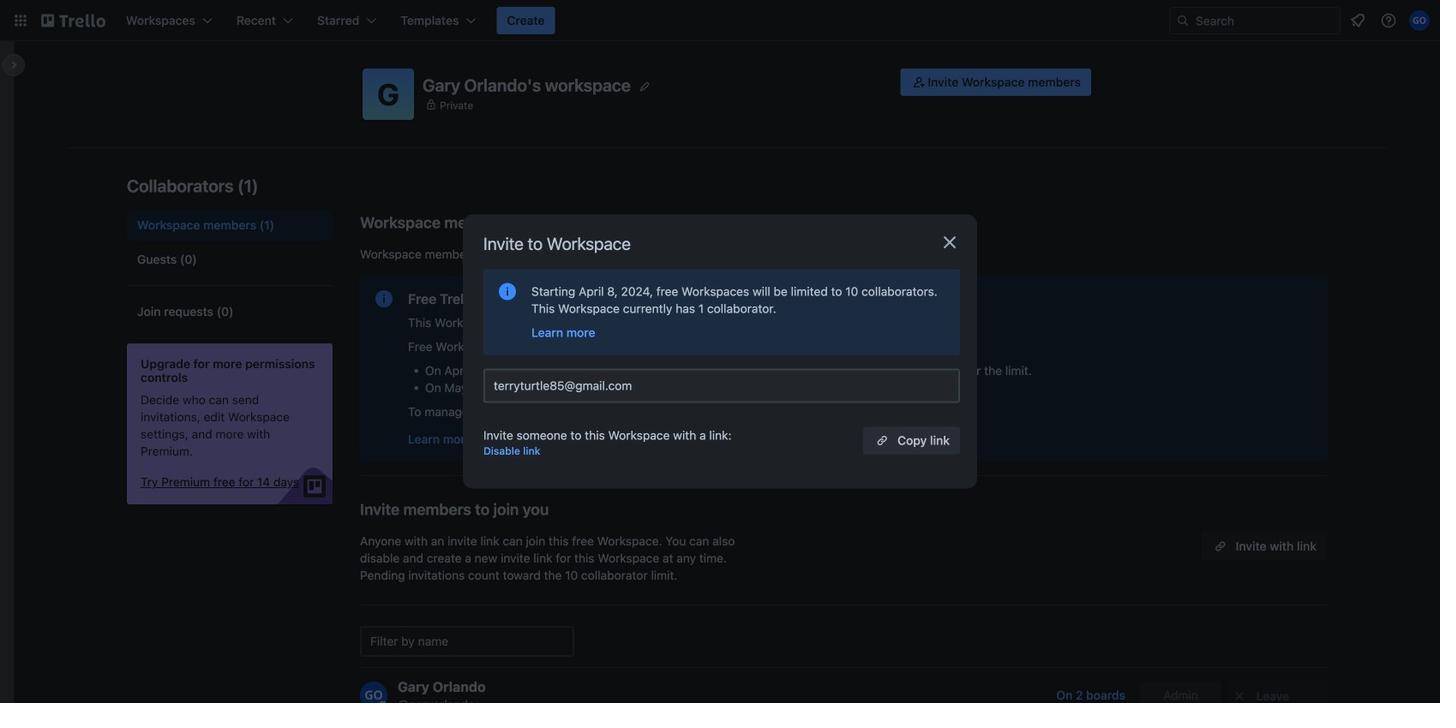 Task type: describe. For each thing, give the bounding box(es) containing it.
0 notifications image
[[1347, 10, 1368, 31]]

open information menu image
[[1380, 12, 1397, 29]]

Search field
[[1190, 8, 1340, 33]]

0 horizontal spatial sm image
[[911, 74, 928, 91]]

search image
[[1176, 14, 1190, 27]]

close image
[[939, 232, 960, 253]]



Task type: locate. For each thing, give the bounding box(es) containing it.
1 horizontal spatial sm image
[[1231, 688, 1248, 704]]

sm image
[[911, 74, 928, 91], [1231, 688, 1248, 704]]

Filter by name text field
[[360, 627, 574, 657]]

1 vertical spatial sm image
[[1231, 688, 1248, 704]]

Email address or name text field
[[494, 374, 957, 398]]

primary element
[[0, 0, 1440, 41]]

0 vertical spatial sm image
[[911, 74, 928, 91]]

gary orlando (garyorlando) image
[[1409, 10, 1430, 31]]



Task type: vqa. For each thing, say whether or not it's contained in the screenshot.
Primary ELEMENT on the top of the page
yes



